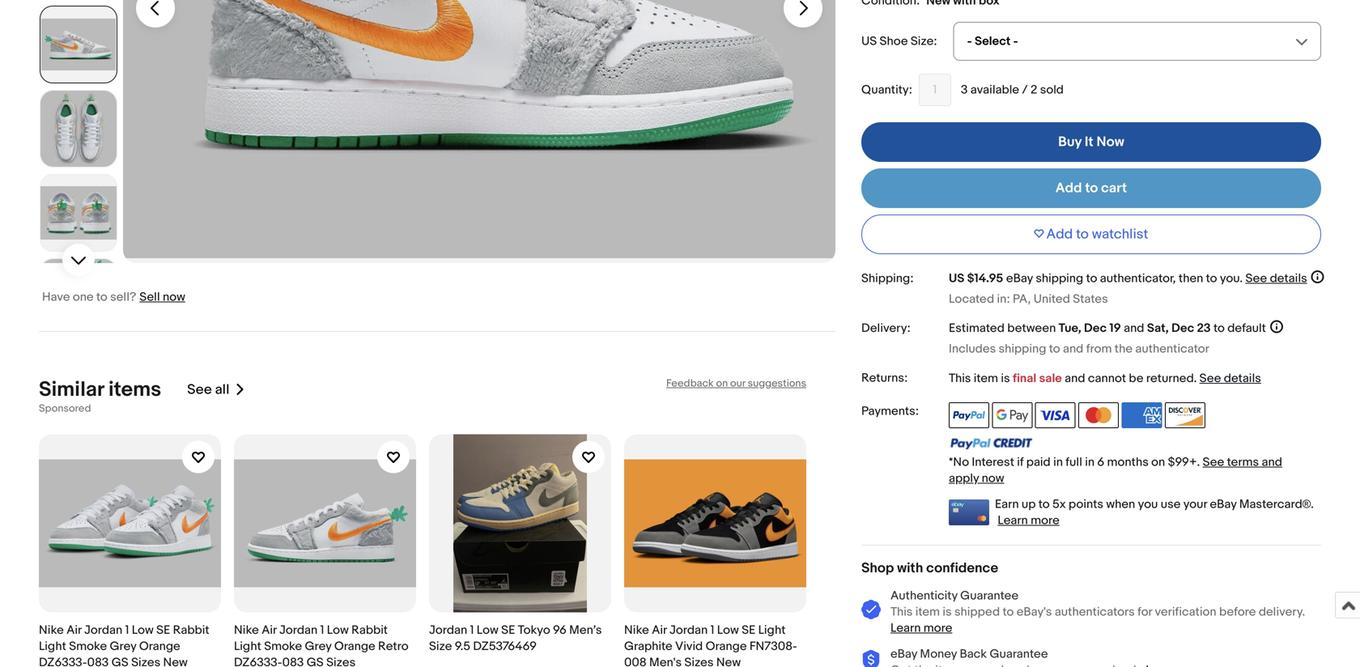 Task type: vqa. For each thing, say whether or not it's contained in the screenshot.
bottommost "."
yes



Task type: locate. For each thing, give the bounding box(es) containing it.
2 jordan from the left
[[279, 623, 318, 638]]

now
[[163, 290, 185, 305], [982, 472, 1005, 486]]

sat,
[[1148, 321, 1169, 336]]

1 horizontal spatial on
[[1152, 455, 1166, 470]]

0 vertical spatial size
[[911, 34, 934, 49]]

3 1 from the left
[[470, 623, 474, 638]]

up
[[1022, 497, 1036, 512]]

air inside nike air jordan 1 low se rabbit light smoke grey orange dz6333-083 gs sizes new
[[67, 623, 81, 638]]

to
[[1086, 180, 1099, 197], [1077, 226, 1089, 243], [1087, 271, 1098, 286], [1207, 271, 1218, 286], [96, 290, 108, 305], [1214, 321, 1225, 336], [1050, 342, 1061, 356], [1039, 497, 1050, 512], [1003, 605, 1014, 620]]

1 inside nike air jordan 1 low se rabbit light smoke grey orange dz6333-083 gs sizes new
[[125, 623, 129, 638]]

low inside jordan 1 low se tokyo 96 men's size 9.5 dz5376469
[[477, 623, 499, 638]]

0 horizontal spatial air
[[67, 623, 81, 638]]

and inside see terms and apply now
[[1262, 455, 1283, 470]]

se inside jordan 1 low se tokyo 96 men's size 9.5 dz5376469
[[502, 623, 515, 638]]

se for nike air jordan 1 low se light graphite vivid orange fn7308- 008 men's sizes new
[[742, 623, 756, 638]]

2 with details__icon image from the top
[[862, 650, 881, 667]]

you inside earn up to 5x points when you use your ebay mastercard®. learn more
[[1139, 497, 1159, 512]]

3 se from the left
[[742, 623, 756, 638]]

1 inside nike air jordan 1 low se light graphite vivid orange fn7308- 008 men's sizes new
[[711, 623, 715, 638]]

. up default
[[1240, 271, 1243, 286]]

0 vertical spatial on
[[716, 377, 728, 390]]

authenticator
[[1136, 342, 1210, 356]]

0 vertical spatial this
[[949, 371, 972, 386]]

to left watchlist
[[1077, 226, 1089, 243]]

nike air jordan 1 low se rabbit light smoke grey orange dz6333-083 gs sizes new - picture 3 of 8 image
[[123, 0, 836, 263]]

nike for nike air jordan 1 low rabbit light smoke grey orange retro dz6333-083 gs sizes
[[234, 623, 259, 638]]

2 smoke from the left
[[264, 640, 302, 654]]

0 horizontal spatial in
[[1054, 455, 1063, 470]]

apply
[[949, 472, 980, 486]]

1 horizontal spatial dz6333-
[[234, 656, 282, 667]]

0 vertical spatial learn
[[998, 514, 1029, 528]]

size right shoe
[[911, 34, 934, 49]]

authenticity
[[891, 589, 958, 604]]

guarantee up shipped
[[961, 589, 1019, 604]]

1 horizontal spatial gs
[[307, 656, 324, 667]]

1 horizontal spatial rabbit
[[352, 623, 388, 638]]

item down includes
[[974, 371, 999, 386]]

0 horizontal spatial nike
[[39, 623, 64, 638]]

nike for nike air jordan 1 low se rabbit light smoke grey orange dz6333-083 gs sizes new
[[39, 623, 64, 638]]

0 horizontal spatial new
[[163, 656, 188, 667]]

1 horizontal spatial nike
[[234, 623, 259, 638]]

0 horizontal spatial this
[[891, 605, 913, 620]]

shipping down "between"
[[999, 342, 1047, 356]]

2 se from the left
[[502, 623, 515, 638]]

2 horizontal spatial sizes
[[685, 656, 714, 667]]

1 horizontal spatial .
[[1240, 271, 1243, 286]]

learn down authenticity
[[891, 621, 921, 636]]

see left terms
[[1203, 455, 1225, 470]]

0 horizontal spatial dec
[[1085, 321, 1107, 336]]

nike air jordan 1 low se light graphite vivid orange fn7308- 008 men's sizes new
[[625, 623, 798, 667]]

available
[[971, 83, 1020, 97]]

new
[[163, 656, 188, 667], [717, 656, 741, 667]]

1 horizontal spatial size
[[911, 34, 934, 49]]

authenticity guarantee this item is shipped to ebay's authenticators for verification before delivery. learn more
[[891, 589, 1306, 636]]

gs inside the nike air jordan 1 low rabbit light smoke grey orange retro dz6333-083 gs sizes
[[307, 656, 324, 667]]

1 gs from the left
[[112, 656, 129, 667]]

items
[[109, 377, 161, 403]]

se
[[156, 623, 170, 638], [502, 623, 515, 638], [742, 623, 756, 638]]

sizes
[[131, 656, 161, 667], [327, 656, 356, 667], [685, 656, 714, 667]]

1 vertical spatial with details__icon image
[[862, 650, 881, 667]]

dz6333- inside nike air jordan 1 low se rabbit light smoke grey orange dz6333-083 gs sizes new
[[39, 656, 87, 667]]

1 horizontal spatial smoke
[[264, 640, 302, 654]]

between
[[1008, 321, 1056, 336]]

1 horizontal spatial us
[[949, 271, 965, 286]]

0 horizontal spatial grey
[[110, 640, 136, 654]]

0 horizontal spatial sizes
[[131, 656, 161, 667]]

0 vertical spatial details
[[1271, 271, 1308, 286]]

se inside nike air jordan 1 low se rabbit light smoke grey orange dz6333-083 gs sizes new
[[156, 623, 170, 638]]

0 horizontal spatial learn more link
[[891, 621, 953, 636]]

jordan inside jordan 1 low se tokyo 96 men's size 9.5 dz5376469
[[429, 623, 468, 638]]

0 horizontal spatial is
[[943, 605, 952, 620]]

6
[[1098, 455, 1105, 470]]

2 horizontal spatial se
[[742, 623, 756, 638]]

sold
[[1041, 83, 1064, 97]]

your
[[1184, 497, 1208, 512]]

ebay money back guarantee
[[891, 647, 1049, 662]]

item down authenticity
[[916, 605, 940, 620]]

ebay
[[1007, 271, 1034, 286], [1211, 497, 1237, 512], [891, 647, 918, 662]]

nike
[[39, 623, 64, 638], [234, 623, 259, 638], [625, 623, 649, 638]]

men's
[[650, 656, 682, 667]]

2 horizontal spatial light
[[759, 623, 786, 638]]

dec
[[1085, 321, 1107, 336], [1172, 321, 1195, 336]]

rabbit
[[173, 623, 209, 638], [352, 623, 388, 638]]

sale
[[1040, 371, 1063, 386]]

1 horizontal spatial you
[[1221, 271, 1240, 286]]

nike inside nike air jordan 1 low se rabbit light smoke grey orange dz6333-083 gs sizes new
[[39, 623, 64, 638]]

and right terms
[[1262, 455, 1283, 470]]

low for graphite
[[717, 623, 739, 638]]

sizes inside the nike air jordan 1 low rabbit light smoke grey orange retro dz6333-083 gs sizes
[[327, 656, 356, 667]]

on left $99+.
[[1152, 455, 1166, 470]]

learn more link
[[998, 514, 1060, 528], [891, 621, 953, 636]]

0 horizontal spatial details
[[1225, 371, 1262, 386]]

buy
[[1059, 134, 1082, 151]]

dz6333- inside the nike air jordan 1 low rabbit light smoke grey orange retro dz6333-083 gs sizes
[[234, 656, 282, 667]]

air for light
[[67, 623, 81, 638]]

jordan inside nike air jordan 1 low se light graphite vivid orange fn7308- 008 men's sizes new
[[670, 623, 708, 638]]

includes
[[949, 342, 996, 356]]

0 vertical spatial .
[[1240, 271, 1243, 286]]

1 vertical spatial add
[[1047, 226, 1073, 243]]

more up 'money'
[[924, 621, 953, 636]]

1 nike from the left
[[39, 623, 64, 638]]

1 horizontal spatial air
[[262, 623, 277, 638]]

size left 9.5
[[429, 640, 452, 654]]

0 horizontal spatial 083
[[87, 656, 109, 667]]

1 horizontal spatial details
[[1271, 271, 1308, 286]]

nike inside the nike air jordan 1 low rabbit light smoke grey orange retro dz6333-083 gs sizes
[[234, 623, 259, 638]]

1 vertical spatial is
[[943, 605, 952, 620]]

0 vertical spatial guarantee
[[961, 589, 1019, 604]]

returns:
[[862, 371, 908, 386]]

ebay left 'money'
[[891, 647, 918, 662]]

0 vertical spatial with details__icon image
[[862, 600, 881, 620]]

us up located
[[949, 271, 965, 286]]

air
[[67, 623, 81, 638], [262, 623, 277, 638], [652, 623, 667, 638]]

1 with details__icon image from the top
[[862, 600, 881, 620]]

2 nike from the left
[[234, 623, 259, 638]]

with details__icon image
[[862, 600, 881, 620], [862, 650, 881, 667]]

1 se from the left
[[156, 623, 170, 638]]

to left ebay's
[[1003, 605, 1014, 620]]

0 vertical spatial us
[[862, 34, 877, 49]]

grey inside nike air jordan 1 low se rabbit light smoke grey orange dz6333-083 gs sizes new
[[110, 640, 136, 654]]

months
[[1108, 455, 1149, 470]]

1 vertical spatial shipping
[[999, 342, 1047, 356]]

083
[[87, 656, 109, 667], [282, 656, 304, 667]]

gs for smoke
[[112, 656, 129, 667]]

air inside the nike air jordan 1 low rabbit light smoke grey orange retro dz6333-083 gs sizes
[[262, 623, 277, 638]]

money
[[920, 647, 958, 662]]

add for add to cart
[[1056, 180, 1083, 197]]

smoke
[[69, 640, 107, 654], [264, 640, 302, 654]]

for
[[1138, 605, 1153, 620]]

1 horizontal spatial light
[[234, 640, 262, 654]]

add down add to cart
[[1047, 226, 1073, 243]]

to right one
[[96, 290, 108, 305]]

1 horizontal spatial dec
[[1172, 321, 1195, 336]]

you right 'then'
[[1221, 271, 1240, 286]]

cannot
[[1089, 371, 1127, 386]]

0 horizontal spatial us
[[862, 34, 877, 49]]

is down authenticity
[[943, 605, 952, 620]]

2 horizontal spatial ebay
[[1211, 497, 1237, 512]]

1 for graphite
[[711, 623, 715, 638]]

0 horizontal spatial smoke
[[69, 640, 107, 654]]

smoke inside the nike air jordan 1 low rabbit light smoke grey orange retro dz6333-083 gs sizes
[[264, 640, 302, 654]]

1 horizontal spatial in
[[1086, 455, 1095, 470]]

1 orange from the left
[[139, 640, 180, 654]]

all
[[215, 382, 230, 399]]

orange inside nike air jordan 1 low se light graphite vivid orange fn7308- 008 men's sizes new
[[706, 640, 747, 654]]

air inside nike air jordan 1 low se light graphite vivid orange fn7308- 008 men's sizes new
[[652, 623, 667, 638]]

0 vertical spatial more
[[1031, 514, 1060, 528]]

to left 5x
[[1039, 497, 1050, 512]]

located
[[949, 292, 995, 307]]

ebay right your
[[1211, 497, 1237, 512]]

jordan inside the nike air jordan 1 low rabbit light smoke grey orange retro dz6333-083 gs sizes
[[279, 623, 318, 638]]

in left 'full'
[[1054, 455, 1063, 470]]

smoke inside nike air jordan 1 low se rabbit light smoke grey orange dz6333-083 gs sizes new
[[69, 640, 107, 654]]

2 vertical spatial ebay
[[891, 647, 918, 662]]

4 low from the left
[[717, 623, 739, 638]]

0 vertical spatial now
[[163, 290, 185, 305]]

in:
[[998, 292, 1011, 307]]

men's
[[570, 623, 602, 638]]

more inside authenticity guarantee this item is shipped to ebay's authenticators for verification before delivery. learn more
[[924, 621, 953, 636]]

0 horizontal spatial more
[[924, 621, 953, 636]]

with details__icon image left 'money'
[[862, 650, 881, 667]]

air for smoke
[[262, 623, 277, 638]]

0 horizontal spatial you
[[1139, 497, 1159, 512]]

2 grey from the left
[[305, 640, 332, 654]]

shop
[[862, 560, 895, 577]]

1 vertical spatial you
[[1139, 497, 1159, 512]]

4 1 from the left
[[711, 623, 715, 638]]

2 low from the left
[[327, 623, 349, 638]]

1 sizes from the left
[[131, 656, 161, 667]]

1 jordan from the left
[[84, 623, 122, 638]]

on left "our" at right bottom
[[716, 377, 728, 390]]

1 horizontal spatial new
[[717, 656, 741, 667]]

2 dz6333- from the left
[[234, 656, 282, 667]]

083 inside the nike air jordan 1 low rabbit light smoke grey orange retro dz6333-083 gs sizes
[[282, 656, 304, 667]]

ebay up pa,
[[1007, 271, 1034, 286]]

guarantee
[[961, 589, 1019, 604], [990, 647, 1049, 662]]

in
[[1054, 455, 1063, 470], [1086, 455, 1095, 470]]

on
[[716, 377, 728, 390], [1152, 455, 1166, 470]]

0 vertical spatial is
[[1001, 371, 1011, 386]]

guarantee inside authenticity guarantee this item is shipped to ebay's authenticators for verification before delivery. learn more
[[961, 589, 1019, 604]]

nike air jordan 1 low se rabbit light smoke grey orange dz6333-083 gs sizes new link
[[39, 435, 221, 667]]

this down includes
[[949, 371, 972, 386]]

0 horizontal spatial gs
[[112, 656, 129, 667]]

1 dz6333- from the left
[[39, 656, 87, 667]]

graphite
[[625, 640, 673, 654]]

and
[[1124, 321, 1145, 336], [1064, 342, 1084, 356], [1065, 371, 1086, 386], [1262, 455, 1283, 470]]

1 horizontal spatial 083
[[282, 656, 304, 667]]

now right "sell" at the top left of the page
[[163, 290, 185, 305]]

0 horizontal spatial .
[[1194, 371, 1197, 386]]

located in: pa, united states
[[949, 292, 1109, 307]]

and right sale
[[1065, 371, 1086, 386]]

2 horizontal spatial air
[[652, 623, 667, 638]]

see terms and apply now link
[[949, 455, 1283, 486]]

sizes inside nike air jordan 1 low se rabbit light smoke grey orange dz6333-083 gs sizes new
[[131, 656, 161, 667]]

add inside button
[[1047, 226, 1073, 243]]

1 horizontal spatial is
[[1001, 371, 1011, 386]]

0 horizontal spatial light
[[39, 640, 66, 654]]

paypal image
[[949, 403, 990, 429]]

Quantity: text field
[[919, 74, 952, 106]]

1 horizontal spatial orange
[[334, 640, 376, 654]]

see details link up default
[[1246, 271, 1308, 286]]

3 jordan from the left
[[429, 623, 468, 638]]

1 horizontal spatial sizes
[[327, 656, 356, 667]]

more inside earn up to 5x points when you use your ebay mastercard®. learn more
[[1031, 514, 1060, 528]]

google pay image
[[993, 403, 1033, 429]]

0 vertical spatial you
[[1221, 271, 1240, 286]]

2 gs from the left
[[307, 656, 324, 667]]

1 vertical spatial more
[[924, 621, 953, 636]]

1 vertical spatial learn more link
[[891, 621, 953, 636]]

se inside nike air jordan 1 low se light graphite vivid orange fn7308- 008 men's sizes new
[[742, 623, 756, 638]]

is left final
[[1001, 371, 1011, 386]]

1 low from the left
[[132, 623, 154, 638]]

2 new from the left
[[717, 656, 741, 667]]

orange inside the nike air jordan 1 low rabbit light smoke grey orange retro dz6333-083 gs sizes
[[334, 640, 376, 654]]

jordan for smoke
[[279, 623, 318, 638]]

1 air from the left
[[67, 623, 81, 638]]

083 for smoke
[[87, 656, 109, 667]]

dec left 19
[[1085, 321, 1107, 336]]

jordan
[[84, 623, 122, 638], [279, 623, 318, 638], [429, 623, 468, 638], [670, 623, 708, 638]]

dz5376469
[[473, 640, 537, 654]]

with details__icon image down shop
[[862, 600, 881, 620]]

light inside the nike air jordan 1 low rabbit light smoke grey orange retro dz6333-083 gs sizes
[[234, 640, 262, 654]]

0 horizontal spatial dz6333-
[[39, 656, 87, 667]]

0 horizontal spatial learn
[[891, 621, 921, 636]]

paid
[[1027, 455, 1051, 470]]

3 low from the left
[[477, 623, 499, 638]]

1 grey from the left
[[110, 640, 136, 654]]

1 rabbit from the left
[[173, 623, 209, 638]]

in left 6
[[1086, 455, 1095, 470]]

1 horizontal spatial grey
[[305, 640, 332, 654]]

3 sizes from the left
[[685, 656, 714, 667]]

1 in from the left
[[1054, 455, 1063, 470]]

see
[[1246, 271, 1268, 286], [1200, 371, 1222, 386], [187, 382, 212, 399], [1203, 455, 1225, 470]]

1 horizontal spatial now
[[982, 472, 1005, 486]]

0 horizontal spatial orange
[[139, 640, 180, 654]]

add left 'cart'
[[1056, 180, 1083, 197]]

2 1 from the left
[[320, 623, 324, 638]]

this down authenticity
[[891, 605, 913, 620]]

picture 5 of 8 image
[[41, 175, 117, 251]]

item inside authenticity guarantee this item is shipped to ebay's authenticators for verification before delivery. learn more
[[916, 605, 940, 620]]

1 horizontal spatial se
[[502, 623, 515, 638]]

2 083 from the left
[[282, 656, 304, 667]]

1 083 from the left
[[87, 656, 109, 667]]

rabbit inside nike air jordan 1 low se rabbit light smoke grey orange dz6333-083 gs sizes new
[[173, 623, 209, 638]]

american express image
[[1122, 403, 1163, 429]]

1 vertical spatial item
[[916, 605, 940, 620]]

1 horizontal spatial learn more link
[[998, 514, 1060, 528]]

0 horizontal spatial ebay
[[891, 647, 918, 662]]

2 sizes from the left
[[327, 656, 356, 667]]

1 1 from the left
[[125, 623, 129, 638]]

learn more link up 'money'
[[891, 621, 953, 636]]

1 vertical spatial this
[[891, 605, 913, 620]]

0 horizontal spatial now
[[163, 290, 185, 305]]

details for us $14.95 ebay shipping to authenticator, then to you . see details
[[1271, 271, 1308, 286]]

low inside nike air jordan 1 low se rabbit light smoke grey orange dz6333-083 gs sizes new
[[132, 623, 154, 638]]

1 vertical spatial guarantee
[[990, 647, 1049, 662]]

2 horizontal spatial nike
[[625, 623, 649, 638]]

0 horizontal spatial rabbit
[[173, 623, 209, 638]]

now down interest
[[982, 472, 1005, 486]]

1 vertical spatial details
[[1225, 371, 1262, 386]]

low
[[132, 623, 154, 638], [327, 623, 349, 638], [477, 623, 499, 638], [717, 623, 739, 638]]

.
[[1240, 271, 1243, 286], [1194, 371, 1197, 386]]

083 inside nike air jordan 1 low se rabbit light smoke grey orange dz6333-083 gs sizes new
[[87, 656, 109, 667]]

more down 5x
[[1031, 514, 1060, 528]]

3 air from the left
[[652, 623, 667, 638]]

see right returned
[[1200, 371, 1222, 386]]

guarantee down ebay's
[[990, 647, 1049, 662]]

size inside jordan 1 low se tokyo 96 men's size 9.5 dz5376469
[[429, 640, 452, 654]]

See all text field
[[187, 382, 230, 399]]

nike inside nike air jordan 1 low se light graphite vivid orange fn7308- 008 men's sizes new
[[625, 623, 649, 638]]

low inside nike air jordan 1 low se light graphite vivid orange fn7308- 008 men's sizes new
[[717, 623, 739, 638]]

1 vertical spatial learn
[[891, 621, 921, 636]]

light inside nike air jordan 1 low se light graphite vivid orange fn7308- 008 men's sizes new
[[759, 623, 786, 638]]

3 nike from the left
[[625, 623, 649, 638]]

earn up to 5x points when you use your ebay mastercard®. learn more
[[996, 497, 1315, 528]]

. down authenticator
[[1194, 371, 1197, 386]]

learn down earn on the bottom of page
[[998, 514, 1029, 528]]

0 vertical spatial add
[[1056, 180, 1083, 197]]

grey
[[110, 640, 136, 654], [305, 640, 332, 654]]

tokyo
[[518, 623, 551, 638]]

discover image
[[1165, 403, 1206, 429]]

1 vertical spatial size
[[429, 640, 452, 654]]

1 horizontal spatial item
[[974, 371, 999, 386]]

you left "use" at the right bottom of the page
[[1139, 497, 1159, 512]]

shipping up the united
[[1036, 271, 1084, 286]]

visa image
[[1036, 403, 1076, 429]]

0 horizontal spatial item
[[916, 605, 940, 620]]

low inside the nike air jordan 1 low rabbit light smoke grey orange retro dz6333-083 gs sizes
[[327, 623, 349, 638]]

1 vertical spatial us
[[949, 271, 965, 286]]

1 vertical spatial ebay
[[1211, 497, 1237, 512]]

1 new from the left
[[163, 656, 188, 667]]

2 rabbit from the left
[[352, 623, 388, 638]]

0 horizontal spatial se
[[156, 623, 170, 638]]

ebay inside earn up to 5x points when you use your ebay mastercard®. learn more
[[1211, 497, 1237, 512]]

3 orange from the left
[[706, 640, 747, 654]]

0 horizontal spatial on
[[716, 377, 728, 390]]

us $14.95 ebay shipping to authenticator, then to you . see details
[[949, 271, 1308, 286]]

dz6333-
[[39, 656, 87, 667], [234, 656, 282, 667]]

2 air from the left
[[262, 623, 277, 638]]

0 vertical spatial learn more link
[[998, 514, 1060, 528]]

1 horizontal spatial learn
[[998, 514, 1029, 528]]

2 orange from the left
[[334, 640, 376, 654]]

0 horizontal spatial size
[[429, 640, 452, 654]]

and down the tue,
[[1064, 342, 1084, 356]]

see all
[[187, 382, 230, 399]]

size
[[911, 34, 934, 49], [429, 640, 452, 654]]

to inside authenticity guarantee this item is shipped to ebay's authenticators for verification before delivery. learn more
[[1003, 605, 1014, 620]]

orange
[[139, 640, 180, 654], [334, 640, 376, 654], [706, 640, 747, 654]]

1 smoke from the left
[[69, 640, 107, 654]]

verification
[[1156, 605, 1217, 620]]

1 horizontal spatial more
[[1031, 514, 1060, 528]]

jordan for light
[[84, 623, 122, 638]]

*no
[[949, 455, 970, 470]]

nike for nike air jordan 1 low se light graphite vivid orange fn7308- 008 men's sizes new
[[625, 623, 649, 638]]

learn more link down up
[[998, 514, 1060, 528]]

gs inside nike air jordan 1 low se rabbit light smoke grey orange dz6333-083 gs sizes new
[[112, 656, 129, 667]]

see details link down default
[[1200, 371, 1262, 386]]

5x
[[1053, 497, 1067, 512]]

retro
[[378, 640, 409, 654]]

1 inside the nike air jordan 1 low rabbit light smoke grey orange retro dz6333-083 gs sizes
[[320, 623, 324, 638]]

1 horizontal spatial ebay
[[1007, 271, 1034, 286]]

dec left 23
[[1172, 321, 1195, 336]]

from
[[1087, 342, 1113, 356]]

1 vertical spatial on
[[1152, 455, 1166, 470]]

more
[[1031, 514, 1060, 528], [924, 621, 953, 636]]

us left shoe
[[862, 34, 877, 49]]

jordan inside nike air jordan 1 low se rabbit light smoke grey orange dz6333-083 gs sizes new
[[84, 623, 122, 638]]

4 jordan from the left
[[670, 623, 708, 638]]



Task type: describe. For each thing, give the bounding box(es) containing it.
add to cart link
[[862, 169, 1322, 208]]

it
[[1085, 134, 1094, 151]]

confidence
[[927, 560, 999, 577]]

paypal credit image
[[949, 437, 1034, 450]]

earn
[[996, 497, 1019, 512]]

use
[[1161, 497, 1181, 512]]

9.5
[[455, 640, 471, 654]]

new inside nike air jordan 1 low se light graphite vivid orange fn7308- 008 men's sizes new
[[717, 656, 741, 667]]

0 vertical spatial ebay
[[1007, 271, 1034, 286]]

back
[[960, 647, 987, 662]]

jordan 1 low se tokyo 96 men's size 9.5 dz5376469
[[429, 623, 602, 654]]

have
[[42, 290, 70, 305]]

air for graphite
[[652, 623, 667, 638]]

1 for smoke
[[320, 623, 324, 638]]

points
[[1069, 497, 1104, 512]]

sizes for grey
[[131, 656, 161, 667]]

details for this item is final sale and cannot be returned . see details
[[1225, 371, 1262, 386]]

similar
[[39, 377, 104, 403]]

now inside see terms and apply now
[[982, 472, 1005, 486]]

full
[[1066, 455, 1083, 470]]

light for nike air jordan 1 low se light graphite vivid orange fn7308- 008 men's sizes new
[[759, 623, 786, 638]]

delivery.
[[1259, 605, 1306, 620]]

to right 'then'
[[1207, 271, 1218, 286]]

fn7308-
[[750, 640, 798, 654]]

1 dec from the left
[[1085, 321, 1107, 336]]

sponsored
[[39, 403, 91, 415]]

suggestions
[[748, 377, 807, 390]]

add to cart
[[1056, 180, 1128, 197]]

see terms and apply now
[[949, 455, 1283, 486]]

orange for 008
[[706, 640, 747, 654]]

083 for grey
[[282, 656, 304, 667]]

delivery:
[[862, 321, 911, 336]]

learn inside earn up to 5x points when you use your ebay mastercard®. learn more
[[998, 514, 1029, 528]]

before
[[1220, 605, 1257, 620]]

. for returned
[[1194, 371, 1197, 386]]

nike air jordan 1 low se light graphite vivid orange fn7308- 008 men's sizes new link
[[625, 435, 807, 667]]

the
[[1115, 342, 1133, 356]]

estimated
[[949, 321, 1005, 336]]

low for smoke
[[327, 623, 349, 638]]

0 vertical spatial item
[[974, 371, 999, 386]]

19
[[1110, 321, 1122, 336]]

23
[[1198, 321, 1212, 336]]

new inside nike air jordan 1 low se rabbit light smoke grey orange dz6333-083 gs sizes new
[[163, 656, 188, 667]]

to up states on the top
[[1087, 271, 1098, 286]]

our
[[731, 377, 746, 390]]

us shoe size
[[862, 34, 934, 49]]

0 vertical spatial shipping
[[1036, 271, 1084, 286]]

light inside nike air jordan 1 low se rabbit light smoke grey orange dz6333-083 gs sizes new
[[39, 640, 66, 654]]

feedback
[[667, 377, 714, 390]]

shipped
[[955, 605, 1000, 620]]

default
[[1228, 321, 1267, 336]]

to inside button
[[1077, 226, 1089, 243]]

see left all
[[187, 382, 212, 399]]

shop with confidence
[[862, 560, 999, 577]]

nike air jordan 1 low rabbit light smoke grey orange retro dz6333-083 gs sizes link
[[234, 435, 416, 667]]

1 vertical spatial see details link
[[1200, 371, 1262, 386]]

see all link
[[187, 377, 246, 403]]

/
[[1023, 83, 1028, 97]]

3 available / 2 sold
[[961, 83, 1064, 97]]

if
[[1018, 455, 1024, 470]]

this item is final sale and cannot be returned . see details
[[949, 371, 1262, 386]]

shoe
[[880, 34, 908, 49]]

ebay mastercard image
[[949, 500, 990, 526]]

with details__icon image for authenticity guarantee
[[862, 600, 881, 620]]

feedback on our suggestions link
[[667, 377, 807, 390]]

learn inside authenticity guarantee this item is shipped to ebay's authenticators for verification before delivery. learn more
[[891, 621, 921, 636]]

1 for light
[[125, 623, 129, 638]]

mastercard®.
[[1240, 497, 1315, 512]]

master card image
[[1079, 403, 1120, 429]]

and right 19
[[1124, 321, 1145, 336]]

grey inside the nike air jordan 1 low rabbit light smoke grey orange retro dz6333-083 gs sizes
[[305, 640, 332, 654]]

then
[[1179, 271, 1204, 286]]

ebay's
[[1017, 605, 1053, 620]]

includes shipping to and from the authenticator
[[949, 342, 1210, 356]]

se for nike air jordan 1 low se rabbit light smoke grey orange dz6333-083 gs sizes new
[[156, 623, 170, 638]]

nike air jordan 1 low rabbit light smoke grey orange retro dz6333-083 gs sizes
[[234, 623, 409, 667]]

. for you
[[1240, 271, 1243, 286]]

low for light
[[132, 623, 154, 638]]

feedback on our suggestions
[[667, 377, 807, 390]]

to down the tue,
[[1050, 342, 1061, 356]]

authenticator,
[[1101, 271, 1177, 286]]

sizes for orange
[[327, 656, 356, 667]]

tue,
[[1059, 321, 1082, 336]]

jordan 1 low se tokyo 96 men's size 9.5 dz5376469 link
[[429, 435, 612, 667]]

buy it now
[[1059, 134, 1125, 151]]

is inside authenticity guarantee this item is shipped to ebay's authenticators for verification before delivery. learn more
[[943, 605, 952, 620]]

estimated between tue, dec 19 and sat, dec 23 to default
[[949, 321, 1267, 336]]

dz6333- for light
[[39, 656, 87, 667]]

$14.95
[[968, 271, 1004, 286]]

add for add to watchlist
[[1047, 226, 1073, 243]]

interest
[[972, 455, 1015, 470]]

2 in from the left
[[1086, 455, 1095, 470]]

008
[[625, 656, 647, 667]]

sell?
[[110, 290, 136, 305]]

see up default
[[1246, 271, 1268, 286]]

now
[[1097, 134, 1125, 151]]

us for us shoe size
[[862, 34, 877, 49]]

2 dec from the left
[[1172, 321, 1195, 336]]

sell
[[140, 290, 160, 305]]

*no interest if paid in full in 6 months on $99+.
[[949, 455, 1203, 470]]

payments:
[[862, 404, 919, 419]]

to right 23
[[1214, 321, 1225, 336]]

1 horizontal spatial this
[[949, 371, 972, 386]]

to inside earn up to 5x points when you use your ebay mastercard®. learn more
[[1039, 497, 1050, 512]]

with
[[898, 560, 924, 577]]

gs for grey
[[307, 656, 324, 667]]

nike air jordan 1 low se rabbit light smoke grey orange dz6333-083 gs sizes new
[[39, 623, 209, 667]]

pa,
[[1013, 292, 1031, 307]]

orange inside nike air jordan 1 low se rabbit light smoke grey orange dz6333-083 gs sizes new
[[139, 640, 180, 654]]

buy it now link
[[862, 122, 1322, 162]]

0 vertical spatial see details link
[[1246, 271, 1308, 286]]

similar items
[[39, 377, 161, 403]]

terms
[[1228, 455, 1260, 470]]

$99+.
[[1169, 455, 1201, 470]]

rabbit inside the nike air jordan 1 low rabbit light smoke grey orange retro dz6333-083 gs sizes
[[352, 623, 388, 638]]

1 inside jordan 1 low se tokyo 96 men's size 9.5 dz5376469
[[470, 623, 474, 638]]

authenticators
[[1055, 605, 1135, 620]]

sizes inside nike air jordan 1 low se light graphite vivid orange fn7308- 008 men's sizes new
[[685, 656, 714, 667]]

dz6333- for smoke
[[234, 656, 282, 667]]

picture 4 of 8 image
[[41, 91, 117, 167]]

picture 3 of 8 image
[[41, 6, 117, 83]]

2
[[1031, 83, 1038, 97]]

jordan for graphite
[[670, 623, 708, 638]]

light for nike air jordan 1 low rabbit light smoke grey orange retro dz6333-083 gs sizes
[[234, 640, 262, 654]]

to left 'cart'
[[1086, 180, 1099, 197]]

shipping:
[[862, 271, 914, 286]]

states
[[1074, 292, 1109, 307]]

us for us $14.95 ebay shipping to authenticator, then to you . see details
[[949, 271, 965, 286]]

Sponsored text field
[[39, 403, 91, 415]]

final
[[1013, 371, 1037, 386]]

see inside see terms and apply now
[[1203, 455, 1225, 470]]

this inside authenticity guarantee this item is shipped to ebay's authenticators for verification before delivery. learn more
[[891, 605, 913, 620]]

orange for dz6333-
[[334, 640, 376, 654]]

cart
[[1102, 180, 1128, 197]]

sell now link
[[140, 290, 185, 305]]

with details__icon image for ebay money back guarantee
[[862, 650, 881, 667]]



